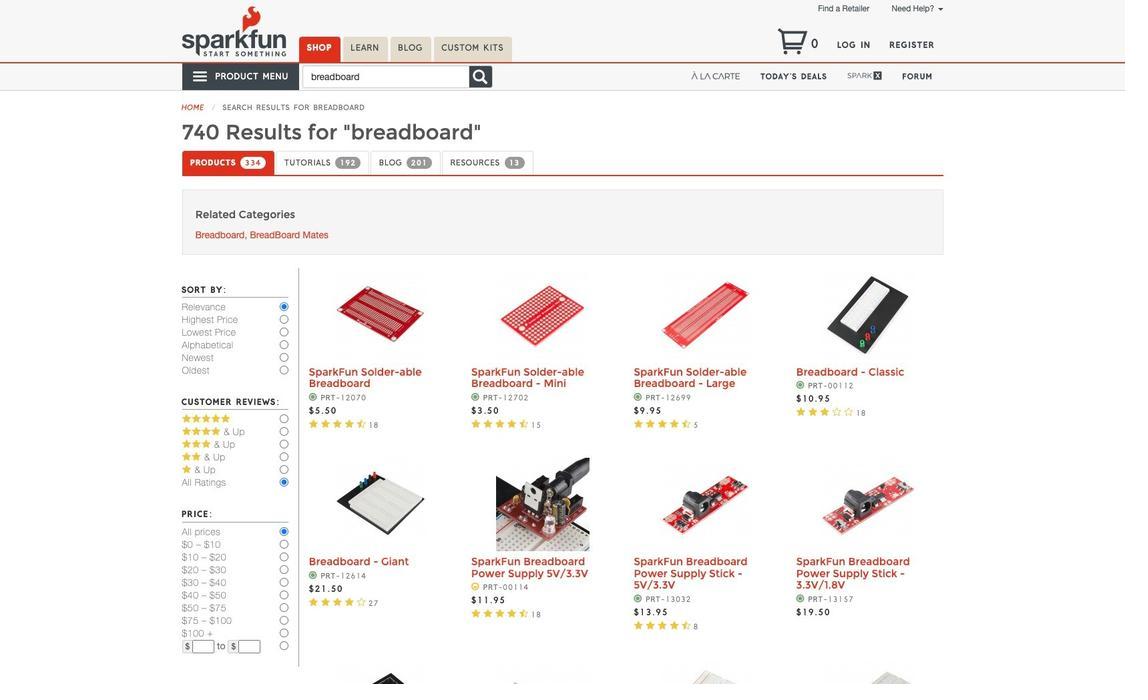 Task type: locate. For each thing, give the bounding box(es) containing it.
star half image for sparkfun solder-able breadboard - large image
[[682, 419, 691, 429]]

in stock image for breadboard - classic 'image'
[[796, 381, 805, 389]]

1 horizontal spatial in stock image
[[796, 595, 805, 603]]

0 horizontal spatial in stock image
[[309, 571, 318, 579]]

2 star empty image from the left
[[844, 408, 853, 417]]

star half image for sparkfun solder-able breadboard image
[[357, 419, 366, 429]]

sparkfun solder-able breadboard image
[[334, 268, 427, 362]]

hamburger image
[[192, 68, 209, 85]]

star empty image
[[357, 598, 366, 607]]

in stock image
[[309, 571, 318, 579], [796, 595, 805, 603]]

star empty image
[[832, 408, 841, 417], [844, 408, 853, 417]]

star half image
[[357, 419, 366, 429], [519, 419, 528, 429], [682, 419, 691, 429], [682, 621, 691, 630]]

in stock image
[[796, 381, 805, 389], [309, 393, 318, 401], [471, 393, 480, 401], [634, 393, 643, 401], [634, 595, 643, 603]]

0 vertical spatial in stock image
[[309, 571, 318, 579]]

star full image
[[808, 408, 818, 417], [182, 414, 192, 424], [211, 414, 221, 424], [221, 414, 231, 424], [345, 419, 354, 429], [495, 419, 505, 429], [507, 419, 517, 429], [634, 419, 643, 429], [182, 440, 192, 449], [192, 440, 201, 449], [201, 440, 211, 449], [182, 452, 192, 462], [192, 452, 201, 462], [182, 465, 192, 474], [345, 598, 354, 607], [495, 609, 505, 619], [646, 621, 655, 630], [670, 621, 679, 630]]

1 vertical spatial in stock image
[[796, 595, 805, 603]]

sparkfun solder-able breadboard - mini image
[[496, 268, 590, 362]]

star full image
[[796, 408, 806, 417], [820, 408, 830, 417], [192, 414, 201, 424], [201, 414, 211, 424], [309, 419, 318, 429], [321, 419, 330, 429], [333, 419, 342, 429], [471, 419, 481, 429], [483, 419, 493, 429], [646, 419, 655, 429], [658, 419, 667, 429], [670, 419, 679, 429], [182, 427, 192, 436], [192, 427, 201, 436], [201, 427, 211, 436], [211, 427, 221, 436], [309, 598, 318, 607], [321, 598, 330, 607], [333, 598, 342, 607], [471, 609, 481, 619], [483, 609, 493, 619], [507, 609, 517, 619], [634, 621, 643, 630], [658, 621, 667, 630]]

None text field
[[192, 640, 214, 654]]

1 horizontal spatial star empty image
[[844, 408, 853, 417]]

in stock image for sparkfun breadboard power supply stick - 3.3v/1.8v image
[[796, 595, 805, 603]]

star half image for sparkfun breadboard power supply stick - 5v/3.3v 'image' in the bottom of the page
[[682, 621, 691, 630]]

find products, tutorials, etc... text field
[[302, 65, 469, 88]]

in stock image for sparkfun breadboard power supply stick - 5v/3.3v 'image' in the bottom of the page
[[634, 595, 643, 603]]

0 horizontal spatial star empty image
[[832, 408, 841, 417]]

None radio
[[279, 303, 288, 311], [279, 328, 288, 337], [279, 341, 288, 349], [279, 366, 288, 375], [279, 466, 288, 474], [279, 478, 288, 487], [279, 527, 288, 536], [279, 578, 288, 587], [279, 591, 288, 599], [279, 603, 288, 612], [279, 629, 288, 637], [279, 303, 288, 311], [279, 328, 288, 337], [279, 341, 288, 349], [279, 366, 288, 375], [279, 466, 288, 474], [279, 478, 288, 487], [279, 527, 288, 536], [279, 578, 288, 587], [279, 591, 288, 599], [279, 603, 288, 612], [279, 629, 288, 637]]

None radio
[[279, 315, 288, 324], [279, 353, 288, 362], [279, 415, 288, 424], [279, 428, 288, 436], [279, 440, 288, 449], [279, 453, 288, 462], [279, 540, 288, 549], [279, 553, 288, 561], [279, 565, 288, 574], [279, 616, 288, 625], [279, 642, 288, 651], [279, 315, 288, 324], [279, 353, 288, 362], [279, 415, 288, 424], [279, 428, 288, 436], [279, 440, 288, 449], [279, 453, 288, 462], [279, 540, 288, 549], [279, 553, 288, 561], [279, 565, 288, 574], [279, 616, 288, 625], [279, 642, 288, 651]]

None text field
[[238, 640, 260, 654]]

29 available image
[[471, 583, 480, 591]]



Task type: vqa. For each thing, say whether or not it's contained in the screenshot.
the "checkout progress" element
no



Task type: describe. For each thing, give the bounding box(es) containing it.
star half image
[[519, 609, 528, 619]]

in stock image for sparkfun solder-able breadboard image
[[309, 393, 318, 401]]

1 star empty image from the left
[[832, 408, 841, 417]]

star half image for "sparkfun solder-able breadboard - mini" image
[[519, 419, 528, 429]]

breadboard - self-adhesive (white) image
[[659, 660, 752, 684]]

in stock image for breadboard - giant image
[[309, 571, 318, 579]]

sparkfun breadboard power supply stick - 5v/3.3v image
[[659, 458, 752, 552]]

sparkfun breadboard power supply stick - 5v/3.3v (with headers) image
[[496, 660, 590, 684]]

breadboard - giant image
[[334, 458, 427, 552]]

in stock image for sparkfun solder-able breadboard - large image
[[634, 393, 643, 401]]

in stock image for "sparkfun solder-able breadboard - mini" image
[[471, 393, 480, 401]]

breadboard - full-size (bare) image
[[821, 660, 915, 684]]

sparkfun solder-able breadboard - large image
[[659, 268, 752, 362]]

sparkfun breadboard power supply stick - 3.3v/1.8v image
[[821, 458, 915, 552]]

arduino and breadboard holder image
[[334, 660, 427, 684]]

breadboard - classic image
[[821, 268, 915, 362]]

sparkfun breadboard power supply 5v/3.3v image
[[496, 458, 590, 552]]



